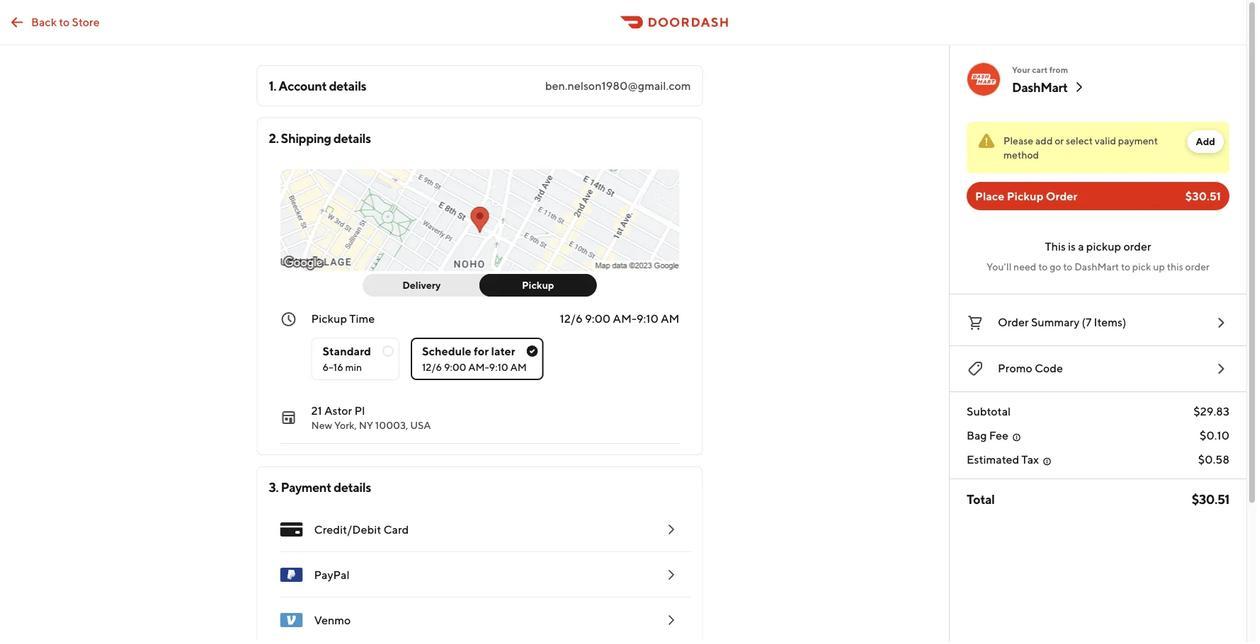 Task type: vqa. For each thing, say whether or not it's contained in the screenshot.
pick at the top right of page
yes



Task type: describe. For each thing, give the bounding box(es) containing it.
up
[[1154, 261, 1166, 273]]

your
[[1013, 64, 1031, 74]]

store
[[72, 15, 100, 28]]

place
[[976, 190, 1005, 203]]

pickup for pickup
[[522, 280, 554, 291]]

for
[[474, 345, 489, 358]]

1 vertical spatial 9:00
[[444, 362, 467, 373]]

am- inside option group
[[469, 362, 489, 373]]

details for 1. account details
[[329, 78, 367, 93]]

please add or select valid payment method
[[1004, 135, 1159, 161]]

1 horizontal spatial 12/6 9:00 am-9:10 am
[[560, 312, 680, 326]]

valid
[[1095, 135, 1117, 147]]

menu containing credit/debit card
[[269, 507, 691, 643]]

standard
[[323, 345, 371, 358]]

3. payment
[[269, 480, 331, 495]]

1 vertical spatial order
[[1186, 261, 1210, 273]]

this is a pickup order
[[1045, 240, 1152, 253]]

delivery
[[403, 280, 441, 291]]

you'll
[[987, 261, 1012, 273]]

add
[[1036, 135, 1053, 147]]

is
[[1069, 240, 1076, 253]]

promo code
[[998, 362, 1064, 375]]

min
[[345, 362, 362, 373]]

to left pick
[[1122, 261, 1131, 273]]

9:10 inside option group
[[489, 362, 509, 373]]

later
[[491, 345, 516, 358]]

please
[[1004, 135, 1034, 147]]

0 vertical spatial $30.51
[[1186, 190, 1222, 203]]

$0.58
[[1199, 453, 1230, 467]]

dashmart inside 'dashmart' link
[[1013, 79, 1068, 95]]

promo
[[998, 362, 1033, 375]]

order inside the order summary (7 items) button
[[998, 316, 1029, 329]]

credit/debit card
[[314, 523, 409, 537]]

3. payment details
[[269, 480, 371, 495]]

back
[[31, 15, 57, 28]]

a
[[1079, 240, 1085, 253]]

york,
[[334, 420, 357, 432]]

1 vertical spatial $30.51
[[1192, 492, 1230, 507]]

2 horizontal spatial pickup
[[1007, 190, 1044, 203]]

21
[[311, 404, 322, 418]]

method
[[1004, 149, 1040, 161]]

ben.nelson1980@gmail.com
[[545, 79, 691, 92]]

10003,
[[375, 420, 408, 432]]

0 horizontal spatial 12/6
[[422, 362, 442, 373]]

Pickup radio
[[480, 274, 597, 297]]

6–16 min
[[323, 362, 362, 373]]

total
[[967, 492, 995, 507]]

1 horizontal spatial am
[[661, 312, 680, 326]]

option group containing standard
[[311, 327, 680, 381]]

delivery or pickup selector option group
[[363, 274, 597, 297]]

back to store link
[[0, 8, 108, 36]]

go
[[1050, 261, 1062, 273]]

time
[[350, 312, 375, 326]]

pickup for pickup time
[[311, 312, 347, 326]]

6–16
[[323, 362, 343, 373]]

fee
[[990, 429, 1009, 443]]

0 horizontal spatial order
[[1124, 240, 1152, 253]]

status containing please add or select valid payment method
[[967, 122, 1230, 174]]

21 astor pl new york,  ny 10003,  usa
[[311, 404, 431, 432]]

1 horizontal spatial 9:00
[[585, 312, 611, 326]]

add new payment method image
[[663, 612, 680, 629]]

credit/debit
[[314, 523, 381, 537]]

this
[[1168, 261, 1184, 273]]

you'll need to go to dashmart to pick up this order
[[987, 261, 1210, 273]]

items)
[[1095, 316, 1127, 329]]

2. shipping
[[269, 130, 331, 146]]

new
[[311, 420, 332, 432]]

add new payment method image for paypal
[[663, 567, 680, 584]]

payment
[[1119, 135, 1159, 147]]

bag
[[967, 429, 988, 443]]



Task type: locate. For each thing, give the bounding box(es) containing it.
0 vertical spatial details
[[329, 78, 367, 93]]

9:00 down schedule
[[444, 362, 467, 373]]

9:00 down pickup option
[[585, 312, 611, 326]]

dashmart link
[[1013, 79, 1088, 96]]

cart
[[1033, 64, 1048, 74]]

details right 1. account
[[329, 78, 367, 93]]

0 vertical spatial 12/6
[[560, 312, 583, 326]]

add button
[[1188, 130, 1224, 153]]

order up pick
[[1124, 240, 1152, 253]]

1 vertical spatial dashmart
[[1075, 261, 1120, 273]]

to left go
[[1039, 261, 1048, 273]]

1 vertical spatial 12/6
[[422, 362, 442, 373]]

am-
[[613, 312, 637, 326], [469, 362, 489, 373]]

$30.51
[[1186, 190, 1222, 203], [1192, 492, 1230, 507]]

1 vertical spatial add new payment method image
[[663, 567, 680, 584]]

1 vertical spatial am
[[511, 362, 527, 373]]

option group
[[311, 327, 680, 381]]

schedule
[[422, 345, 472, 358]]

pick
[[1133, 261, 1152, 273]]

1 horizontal spatial order
[[1186, 261, 1210, 273]]

card
[[384, 523, 409, 537]]

menu
[[269, 507, 691, 643]]

your cart from
[[1013, 64, 1069, 74]]

pickup
[[1007, 190, 1044, 203], [522, 280, 554, 291], [311, 312, 347, 326]]

details up credit/debit
[[334, 480, 371, 495]]

1 vertical spatial 12/6 9:00 am-9:10 am
[[422, 362, 527, 373]]

1 horizontal spatial 12/6
[[560, 312, 583, 326]]

order summary (7 items)
[[998, 316, 1127, 329]]

add new payment method image for credit/debit card
[[663, 522, 680, 539]]

1. account
[[269, 78, 327, 93]]

0 vertical spatial 9:00
[[585, 312, 611, 326]]

1 horizontal spatial am-
[[613, 312, 637, 326]]

1 vertical spatial details
[[334, 130, 371, 146]]

$29.83
[[1194, 405, 1230, 418]]

0 vertical spatial order
[[1046, 190, 1078, 203]]

0 vertical spatial dashmart
[[1013, 79, 1068, 95]]

ny
[[359, 420, 373, 432]]

None radio
[[311, 338, 400, 381], [411, 338, 544, 381], [311, 338, 400, 381], [411, 338, 544, 381]]

add
[[1196, 136, 1216, 147]]

12/6 down schedule
[[422, 362, 442, 373]]

1 horizontal spatial dashmart
[[1075, 261, 1120, 273]]

schedule for later
[[422, 345, 516, 358]]

to right go
[[1064, 261, 1073, 273]]

12/6 9:00 am-9:10 am inside option group
[[422, 362, 527, 373]]

1 vertical spatial pickup
[[522, 280, 554, 291]]

pl
[[355, 404, 365, 418]]

order left summary
[[998, 316, 1029, 329]]

1 horizontal spatial 9:10
[[637, 312, 659, 326]]

estimated
[[967, 453, 1020, 467]]

to right back in the left of the page
[[59, 15, 70, 28]]

details
[[329, 78, 367, 93], [334, 130, 371, 146], [334, 480, 371, 495]]

details for 3. payment details
[[334, 480, 371, 495]]

2 add new payment method image from the top
[[663, 567, 680, 584]]

0 horizontal spatial 9:00
[[444, 362, 467, 373]]

$30.51 down $0.58
[[1192, 492, 1230, 507]]

Delivery radio
[[363, 274, 489, 297]]

am
[[661, 312, 680, 326], [511, 362, 527, 373]]

(7
[[1082, 316, 1092, 329]]

2 vertical spatial pickup
[[311, 312, 347, 326]]

$30.51 down add "button"
[[1186, 190, 1222, 203]]

0 vertical spatial am-
[[613, 312, 637, 326]]

need
[[1014, 261, 1037, 273]]

0 vertical spatial am
[[661, 312, 680, 326]]

tax
[[1022, 453, 1040, 467]]

0 horizontal spatial am
[[511, 362, 527, 373]]

dashmart
[[1013, 79, 1068, 95], [1075, 261, 1120, 273]]

astor
[[324, 404, 352, 418]]

order up the this
[[1046, 190, 1078, 203]]

details right 2. shipping
[[334, 130, 371, 146]]

usa
[[410, 420, 431, 432]]

paypal
[[314, 569, 350, 582]]

order
[[1124, 240, 1152, 253], [1186, 261, 1210, 273]]

summary
[[1032, 316, 1080, 329]]

select
[[1066, 135, 1093, 147]]

order
[[1046, 190, 1078, 203], [998, 316, 1029, 329]]

or
[[1055, 135, 1065, 147]]

1 horizontal spatial order
[[1046, 190, 1078, 203]]

0 horizontal spatial order
[[998, 316, 1029, 329]]

$0.10
[[1200, 429, 1230, 443]]

0 horizontal spatial 12/6 9:00 am-9:10 am
[[422, 362, 527, 373]]

pickup time
[[311, 312, 375, 326]]

0 vertical spatial 9:10
[[637, 312, 659, 326]]

2 vertical spatial details
[[334, 480, 371, 495]]

0 vertical spatial add new payment method image
[[663, 522, 680, 539]]

1 add new payment method image from the top
[[663, 522, 680, 539]]

from
[[1050, 64, 1069, 74]]

order summary (7 items) button
[[967, 312, 1230, 334]]

back to store
[[31, 15, 100, 28]]

promo code button
[[967, 358, 1230, 381]]

place pickup order
[[976, 190, 1078, 203]]

0 horizontal spatial pickup
[[311, 312, 347, 326]]

1 vertical spatial order
[[998, 316, 1029, 329]]

details for 2. shipping details
[[334, 130, 371, 146]]

pickup inside option
[[522, 280, 554, 291]]

status
[[967, 122, 1230, 174]]

show menu image
[[280, 519, 303, 541]]

pickup
[[1087, 240, 1122, 253]]

0 horizontal spatial 9:10
[[489, 362, 509, 373]]

code
[[1035, 362, 1064, 375]]

1 horizontal spatial pickup
[[522, 280, 554, 291]]

dashmart down "cart"
[[1013, 79, 1068, 95]]

0 vertical spatial 12/6 9:00 am-9:10 am
[[560, 312, 680, 326]]

0 horizontal spatial am-
[[469, 362, 489, 373]]

12/6
[[560, 312, 583, 326], [422, 362, 442, 373]]

0 vertical spatial pickup
[[1007, 190, 1044, 203]]

dashmart down this is a pickup order
[[1075, 261, 1120, 273]]

to
[[59, 15, 70, 28], [1039, 261, 1048, 273], [1064, 261, 1073, 273], [1122, 261, 1131, 273]]

1 vertical spatial 9:10
[[489, 362, 509, 373]]

add new payment method image
[[663, 522, 680, 539], [663, 567, 680, 584]]

12/6 9:00 am-9:10 am
[[560, 312, 680, 326], [422, 362, 527, 373]]

12/6 down pickup option
[[560, 312, 583, 326]]

this
[[1045, 240, 1066, 253]]

0 horizontal spatial dashmart
[[1013, 79, 1068, 95]]

subtotal
[[967, 405, 1011, 418]]

9:00
[[585, 312, 611, 326], [444, 362, 467, 373]]

1 vertical spatial am-
[[469, 362, 489, 373]]

1. account details
[[269, 78, 367, 93]]

order right this
[[1186, 261, 1210, 273]]

0 vertical spatial order
[[1124, 240, 1152, 253]]

9:10
[[637, 312, 659, 326], [489, 362, 509, 373]]

venmo
[[314, 614, 351, 627]]

2. shipping details
[[269, 130, 371, 146]]



